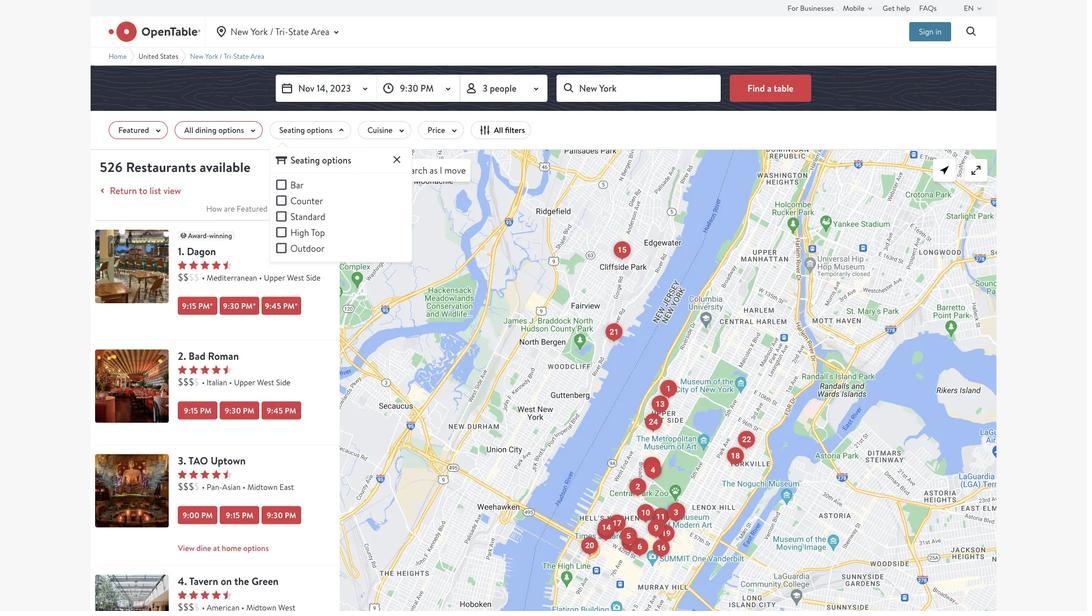 Task type: vqa. For each thing, say whether or not it's contained in the screenshot.
Last name text box
no



Task type: locate. For each thing, give the bounding box(es) containing it.
1 vertical spatial $$$
[[178, 481, 194, 493]]

•
[[202, 272, 205, 283], [259, 272, 262, 283], [202, 377, 205, 388], [229, 377, 232, 388], [202, 482, 205, 493], [243, 482, 246, 493]]

2 vertical spatial 4.5 stars image
[[178, 470, 232, 480]]

9:15 pm link down italian
[[178, 402, 218, 420]]

sign in button
[[910, 22, 952, 41]]

5 button
[[621, 528, 638, 546]]

get help button
[[883, 0, 911, 16]]

how
[[206, 204, 222, 214]]

1 $$ from the left
[[178, 272, 189, 284]]

9:30 pm link
[[220, 402, 260, 420], [262, 507, 301, 525]]

0 horizontal spatial area
[[251, 52, 264, 61]]

9:30 down "mediterranean"
[[223, 301, 239, 312]]

1 vertical spatial new
[[190, 52, 204, 61]]

/ inside dropdown button
[[270, 26, 274, 38]]

4.5 stars image for bad
[[178, 366, 232, 375]]

new york / tri-state area link
[[190, 52, 264, 61]]

all left filters
[[494, 125, 503, 136]]

None field
[[557, 75, 721, 102]]

1 horizontal spatial 9:30 pm
[[267, 510, 296, 521]]

1 $$$ from the top
[[178, 377, 194, 388]]

* left 9:45 pm *
[[253, 301, 256, 312]]

9:15 pm link down $$$ $ • pan-asian • midtown east at the left
[[220, 507, 260, 525]]

0 vertical spatial seating options
[[279, 125, 333, 136]]

1 * from the left
[[210, 301, 213, 312]]

0 vertical spatial tri-
[[276, 26, 288, 38]]

0 vertical spatial area
[[311, 26, 330, 38]]

$$$ down 2.
[[178, 377, 194, 388]]

0 vertical spatial $$$
[[178, 377, 194, 388]]

state inside dropdown button
[[288, 26, 309, 38]]

1 horizontal spatial *
[[253, 301, 256, 312]]

0 horizontal spatial /
[[220, 52, 222, 61]]

2023
[[330, 82, 351, 94]]

4.5 stars image down tao
[[178, 470, 232, 480]]

filters
[[505, 125, 525, 136]]

bad
[[189, 349, 206, 364]]

seating
[[279, 125, 305, 136], [291, 155, 320, 167]]

0 horizontal spatial featured
[[118, 125, 149, 136]]

9:30 pm
[[400, 82, 434, 94], [225, 406, 255, 416], [267, 510, 296, 521]]

side for $$
[[306, 272, 321, 283]]

options right the 'home'
[[243, 543, 269, 554]]

8
[[628, 539, 633, 548]]

1 horizontal spatial featured
[[237, 204, 268, 214]]

0 horizontal spatial york
[[205, 52, 218, 61]]

seating options down nov
[[279, 125, 333, 136]]

9:45 down $$$ $ • italian • upper west side
[[267, 406, 283, 416]]

home
[[222, 543, 241, 554]]

1 vertical spatial seating options
[[291, 155, 352, 167]]

find a table button
[[730, 75, 812, 102]]

upper right italian
[[234, 377, 255, 388]]

sign
[[920, 26, 934, 37]]

east
[[280, 482, 294, 493]]

1 horizontal spatial 3
[[674, 509, 679, 518]]

new inside dropdown button
[[231, 26, 249, 38]]

9:15 pm down italian
[[184, 406, 212, 416]]

1 vertical spatial side
[[276, 377, 291, 388]]

home
[[109, 52, 127, 61]]

$$$ for 2.
[[178, 377, 194, 388]]

all inside button
[[494, 125, 503, 136]]

15
[[618, 246, 627, 255]]

3 inside 3 button
[[674, 509, 679, 518]]

1 horizontal spatial west
[[287, 272, 304, 283]]

9:45 right 9:30 pm *
[[265, 301, 281, 312]]

1 horizontal spatial state
[[288, 26, 309, 38]]

1 $ from the top
[[194, 377, 200, 388]]

9:00
[[183, 510, 200, 521]]

1 horizontal spatial tri-
[[276, 26, 288, 38]]

1 horizontal spatial 9:15 pm
[[226, 510, 254, 521]]

upper for $$
[[264, 272, 285, 283]]

19 20
[[586, 529, 671, 551]]

22
[[743, 435, 752, 445]]

$$$
[[178, 377, 194, 388], [178, 481, 194, 493]]

9:15
[[182, 301, 197, 312], [184, 406, 198, 416], [226, 510, 240, 521]]

0 horizontal spatial west
[[257, 377, 274, 388]]

west up 9:45 pm
[[257, 377, 274, 388]]

2 4.5 stars image from the top
[[178, 366, 232, 375]]

people
[[490, 82, 517, 94]]

featured button
[[109, 121, 168, 139]]

0 vertical spatial upper
[[264, 272, 285, 283]]

0 horizontal spatial 9:30 pm link
[[220, 402, 260, 420]]

16 button
[[653, 540, 670, 558]]

high
[[291, 227, 309, 238]]

find
[[748, 82, 766, 94]]

west inside $$ $$ • mediterranean • upper west side
[[287, 272, 304, 283]]

west inside $$$ $ • italian • upper west side
[[257, 377, 274, 388]]

9:15 left 9:30 pm *
[[182, 301, 197, 312]]

york up new york / tri-state area link
[[251, 26, 268, 38]]

9:15 for 9:15 pm link to the left
[[184, 406, 198, 416]]

2 horizontal spatial *
[[295, 301, 298, 312]]

1 horizontal spatial /
[[270, 26, 274, 38]]

1 vertical spatial 3
[[674, 509, 679, 518]]

options right dining
[[219, 125, 244, 136]]

1 vertical spatial tri-
[[224, 52, 234, 61]]

3 button
[[668, 505, 685, 522]]

1 horizontal spatial area
[[311, 26, 330, 38]]

4.5 stars image down dagon
[[178, 261, 232, 270]]

7 button
[[669, 503, 686, 521]]

0 vertical spatial 9:45
[[265, 301, 281, 312]]

2 vertical spatial 9:15
[[226, 510, 240, 521]]

9:45 for 9:45 pm *
[[265, 301, 281, 312]]

mobile button
[[844, 0, 878, 16]]

$
[[194, 377, 200, 388], [194, 481, 200, 493]]

2 vertical spatial 9:30 pm
[[267, 510, 296, 521]]

all left dining
[[184, 125, 193, 136]]

0 vertical spatial 3
[[483, 82, 488, 94]]

1 vertical spatial upper
[[234, 377, 255, 388]]

options down the 14,
[[307, 125, 333, 136]]

$ left italian
[[194, 377, 200, 388]]

1 horizontal spatial side
[[306, 272, 321, 283]]

0 vertical spatial york
[[251, 26, 268, 38]]

seating down nov
[[279, 125, 305, 136]]

20
[[586, 542, 595, 551]]

0 horizontal spatial state
[[234, 52, 249, 61]]

list
[[150, 185, 161, 197]]

1 vertical spatial 9:15
[[184, 406, 198, 416]]

18
[[731, 452, 740, 461]]

2 * from the left
[[253, 301, 256, 312]]

1 vertical spatial state
[[234, 52, 249, 61]]

for businesses button
[[788, 0, 834, 16]]

the
[[234, 575, 249, 589]]

$ for bad
[[194, 377, 200, 388]]

side up 9:45 pm link
[[276, 377, 291, 388]]

1 vertical spatial /
[[220, 52, 222, 61]]

0 vertical spatial west
[[287, 272, 304, 283]]

all inside "dropdown button"
[[184, 125, 193, 136]]

upper up 9:45 pm *
[[264, 272, 285, 283]]

seating inside dropdown button
[[279, 125, 305, 136]]

0 horizontal spatial *
[[210, 301, 213, 312]]

1.
[[178, 245, 184, 259]]

side for $
[[276, 377, 291, 388]]

0 horizontal spatial side
[[276, 377, 291, 388]]

9:15 down asian
[[226, 510, 240, 521]]

new up new york / tri-state area link
[[231, 26, 249, 38]]

0 horizontal spatial all
[[184, 125, 193, 136]]

9:30 pm down $$$ $ • italian • upper west side
[[225, 406, 255, 416]]

0 vertical spatial seating
[[279, 125, 305, 136]]

3
[[483, 82, 488, 94], [674, 509, 679, 518]]

top
[[311, 227, 325, 238]]

2 $$$ from the top
[[178, 481, 194, 493]]

1 vertical spatial 9:15 pm
[[226, 510, 254, 521]]

3 4.5 stars image from the top
[[178, 470, 232, 480]]

side inside $$ $$ • mediterranean • upper west side
[[306, 272, 321, 283]]

9:45 for 9:45 pm
[[267, 406, 283, 416]]

upper inside $$ $$ • mediterranean • upper west side
[[264, 272, 285, 283]]

1 horizontal spatial new
[[231, 26, 249, 38]]

sign in
[[920, 26, 942, 37]]

9:30 pm *
[[223, 301, 256, 312]]

10 11
[[642, 509, 666, 522]]

map region
[[280, 11, 1005, 612]]

$ for tao
[[194, 481, 200, 493]]

$$$ for 3.
[[178, 481, 194, 493]]

return
[[110, 185, 137, 197]]

ranked
[[294, 204, 317, 214]]

a photo of dagon restaurant image
[[95, 230, 169, 304]]

8 button
[[622, 535, 639, 552]]

1 horizontal spatial york
[[251, 26, 268, 38]]

0 vertical spatial state
[[288, 26, 309, 38]]

12
[[648, 462, 657, 471]]

* for 9:45 pm *
[[295, 301, 298, 312]]

tri- inside dropdown button
[[276, 26, 288, 38]]

$ left pan-
[[194, 481, 200, 493]]

home link
[[109, 52, 127, 61]]

$$ down 1.
[[178, 272, 189, 284]]

9:30 down east
[[267, 510, 283, 521]]

in
[[936, 26, 942, 37]]

state
[[288, 26, 309, 38], [234, 52, 249, 61]]

upper inside $$$ $ • italian • upper west side
[[234, 377, 255, 388]]

roman
[[208, 349, 239, 364]]

1 horizontal spatial upper
[[264, 272, 285, 283]]

1 vertical spatial area
[[251, 52, 264, 61]]

tri-
[[276, 26, 288, 38], [224, 52, 234, 61]]

side
[[306, 272, 321, 283], [276, 377, 291, 388]]

0 vertical spatial 9:15 pm link
[[178, 402, 218, 420]]

• down dagon
[[202, 272, 205, 283]]

seating options
[[279, 125, 333, 136], [291, 155, 352, 167]]

uptown
[[211, 454, 246, 468]]

11 button
[[653, 509, 670, 526]]

view dine at home options
[[178, 543, 269, 554]]

12 13
[[648, 400, 665, 471]]

$$$ down 3.
[[178, 481, 194, 493]]

opentable logo image
[[109, 22, 201, 42]]

new york / tri-state area
[[231, 26, 330, 38], [190, 52, 264, 61]]

3 left people
[[483, 82, 488, 94]]

cuisine
[[368, 125, 393, 136]]

10
[[642, 509, 651, 518]]

$$ $$ • mediterranean • upper west side
[[178, 272, 321, 284]]

1 vertical spatial 9:45
[[267, 406, 283, 416]]

9:30 pm link down east
[[262, 507, 301, 525]]

seating options down seating options dropdown button
[[291, 155, 352, 167]]

cuisine button
[[358, 121, 412, 139]]

9:30 pm up price
[[400, 82, 434, 94]]

side down outdoor
[[306, 272, 321, 283]]

for businesses
[[788, 3, 834, 13]]

3 * from the left
[[295, 301, 298, 312]]

a photo of bad roman restaurant image
[[95, 350, 169, 423]]

businesses
[[801, 3, 834, 13]]

16
[[657, 544, 666, 553]]

york right the 'states'
[[205, 52, 218, 61]]

area
[[311, 26, 330, 38], [251, 52, 264, 61]]

1 vertical spatial seating
[[291, 155, 320, 167]]

2 $ from the top
[[194, 481, 200, 493]]

4 button
[[645, 462, 662, 480]]

0 vertical spatial featured
[[118, 125, 149, 136]]

9:30 pm link down $$$ $ • italian • upper west side
[[220, 402, 260, 420]]

1 all from the left
[[184, 125, 193, 136]]

1 vertical spatial $
[[194, 481, 200, 493]]

3 right 11 in the right of the page
[[674, 509, 679, 518]]

$$ down the 1. dagon
[[189, 272, 200, 284]]

* for 9:15 pm *
[[210, 301, 213, 312]]

• right "mediterranean"
[[259, 272, 262, 283]]

0 vertical spatial 9:15 pm
[[184, 406, 212, 416]]

9:15 pm link
[[178, 402, 218, 420], [220, 507, 260, 525]]

a
[[768, 82, 772, 94]]

4.5 stars image down 2. bad roman
[[178, 366, 232, 375]]

4.5 stars image
[[178, 261, 232, 270], [178, 366, 232, 375], [178, 470, 232, 480]]

seating up bar
[[291, 155, 320, 167]]

location detection icon image
[[938, 164, 952, 177]]

upper
[[264, 272, 285, 283], [234, 377, 255, 388]]

2 button
[[630, 479, 647, 496]]

0 vertical spatial $
[[194, 377, 200, 388]]

15 button
[[614, 242, 631, 259]]

0 0
[[340, 149, 352, 161]]

1 button
[[661, 380, 678, 398]]

9:15 up tao
[[184, 406, 198, 416]]

0 vertical spatial new york / tri-state area
[[231, 26, 330, 38]]

side inside $$$ $ • italian • upper west side
[[276, 377, 291, 388]]

area inside dropdown button
[[311, 26, 330, 38]]

featured up 526
[[118, 125, 149, 136]]

1 horizontal spatial all
[[494, 125, 503, 136]]

view dine at home options button
[[178, 541, 340, 557]]

9:30 pm down east
[[267, 510, 296, 521]]

• left italian
[[202, 377, 205, 388]]

featured right the are
[[237, 204, 268, 214]]

2
[[636, 483, 641, 492]]

0 horizontal spatial upper
[[234, 377, 255, 388]]

9:15 for right 9:15 pm link
[[226, 510, 240, 521]]

0 vertical spatial 4.5 stars image
[[178, 261, 232, 270]]

9:15 pm down $$$ $ • pan-asian • midtown east at the left
[[226, 510, 254, 521]]

1 vertical spatial 4.5 stars image
[[178, 366, 232, 375]]

0 horizontal spatial 3
[[483, 82, 488, 94]]

1 vertical spatial 9:30 pm
[[225, 406, 255, 416]]

0 vertical spatial side
[[306, 272, 321, 283]]

new right the 'states'
[[190, 52, 204, 61]]

all
[[184, 125, 193, 136], [494, 125, 503, 136]]

2 horizontal spatial 9:30 pm
[[400, 82, 434, 94]]

1 horizontal spatial 9:30 pm link
[[262, 507, 301, 525]]

1 vertical spatial 9:15 pm link
[[220, 507, 260, 525]]

3 for 3
[[674, 509, 679, 518]]

west down outdoor
[[287, 272, 304, 283]]

2 all from the left
[[494, 125, 503, 136]]

0 vertical spatial new
[[231, 26, 249, 38]]

2 0 from the left
[[346, 149, 352, 161]]

* left 9:30 pm *
[[210, 301, 213, 312]]

1 vertical spatial west
[[257, 377, 274, 388]]

0 vertical spatial /
[[270, 26, 274, 38]]

* down $$ $$ • mediterranean • upper west side
[[295, 301, 298, 312]]



Task type: describe. For each thing, give the bounding box(es) containing it.
west for $
[[257, 377, 274, 388]]

0 horizontal spatial 9:15 pm link
[[178, 402, 218, 420]]

9:45 pm *
[[265, 301, 298, 312]]

9:00 pm
[[183, 510, 213, 521]]

nov 14, 2023
[[299, 82, 351, 94]]

view
[[178, 543, 195, 554]]

dagon
[[187, 245, 216, 259]]

featured inside dropdown button
[[118, 125, 149, 136]]

tavern
[[189, 575, 218, 589]]

price
[[428, 125, 446, 136]]

mediterranean
[[207, 272, 257, 283]]

united states
[[139, 52, 178, 61]]

9:30 up cuisine dropdown button
[[400, 82, 419, 94]]

1 vertical spatial 9:30 pm link
[[262, 507, 301, 525]]

12 button
[[644, 458, 661, 475]]

2 $$ from the left
[[189, 272, 200, 284]]

all for all dining options
[[184, 125, 193, 136]]

1
[[667, 384, 671, 394]]

14 button
[[598, 520, 615, 537]]

faqs button
[[920, 0, 938, 16]]

1 horizontal spatial 9:15 pm link
[[220, 507, 260, 525]]

4. tavern on the green button
[[95, 575, 340, 612]]

pan-
[[207, 482, 222, 493]]

tao
[[189, 454, 208, 468]]

dine
[[197, 543, 211, 554]]

24
[[649, 418, 658, 427]]

nov
[[299, 82, 315, 94]]

9:45 pm
[[267, 406, 297, 416]]

1 vertical spatial featured
[[237, 204, 268, 214]]

1. dagon
[[178, 245, 216, 259]]

standard
[[291, 211, 325, 223]]

green
[[252, 575, 279, 589]]

6 button
[[632, 539, 649, 556]]

restaurants
[[126, 158, 196, 177]]

11
[[657, 513, 666, 522]]

view
[[163, 185, 181, 197]]

seating options button
[[270, 121, 351, 139]]

winning
[[209, 231, 232, 240]]

14,
[[317, 82, 328, 94]]

nov 14, 2023 button
[[276, 75, 377, 102]]

seating options inside dropdown button
[[279, 125, 333, 136]]

search icon image
[[966, 25, 979, 39]]

return to list view button
[[96, 184, 181, 198]]

en
[[965, 3, 975, 13]]

526
[[100, 158, 123, 177]]

faqs
[[920, 3, 938, 13]]

9:45 pm link
[[262, 402, 301, 420]]

• right italian
[[229, 377, 232, 388]]

• left pan-
[[202, 482, 205, 493]]

9
[[655, 524, 659, 533]]

4.6 stars image
[[178, 591, 232, 600]]

states
[[160, 52, 178, 61]]

all for all filters
[[494, 125, 503, 136]]

options down seating options dropdown button
[[322, 155, 352, 167]]

get
[[883, 3, 895, 13]]

• right asian
[[243, 482, 246, 493]]

1 vertical spatial york
[[205, 52, 218, 61]]

available
[[200, 158, 251, 177]]

$$$ $ • italian • upper west side
[[178, 377, 291, 388]]

options inside dropdown button
[[307, 125, 333, 136]]

help
[[897, 3, 911, 13]]

4.5 stars image for tao
[[178, 470, 232, 480]]

get help
[[883, 3, 911, 13]]

0 vertical spatial 9:15
[[182, 301, 197, 312]]

award-
[[188, 231, 209, 240]]

new york / tri-state area inside new york / tri-state area dropdown button
[[231, 26, 330, 38]]

0 horizontal spatial tri-
[[224, 52, 234, 61]]

all dining options button
[[175, 121, 263, 139]]

a photo of tao uptown restaurant image
[[95, 455, 169, 528]]

0 horizontal spatial new
[[190, 52, 204, 61]]

3. tao uptown
[[178, 454, 246, 468]]

3 people
[[483, 82, 517, 94]]

1 vertical spatial new york / tri-state area
[[190, 52, 264, 61]]

york inside dropdown button
[[251, 26, 268, 38]]

17 button
[[609, 515, 626, 533]]

asian
[[222, 482, 241, 493]]

0 horizontal spatial 9:15 pm
[[184, 406, 212, 416]]

0 vertical spatial 9:30 pm
[[400, 82, 434, 94]]

how are featured results ranked
[[206, 204, 317, 214]]

1 4.5 stars image from the top
[[178, 261, 232, 270]]

Please input a Location, Restaurant or Cuisine field
[[557, 75, 721, 102]]

3 for 3 people
[[483, 82, 488, 94]]

search as i move
[[401, 165, 466, 177]]

21 button
[[606, 324, 623, 341]]

6
[[638, 543, 643, 552]]

4.
[[178, 575, 187, 589]]

for
[[788, 3, 799, 13]]

counter
[[291, 195, 323, 207]]

all filters button
[[471, 121, 532, 139]]

19 button
[[658, 525, 675, 543]]

bar
[[291, 179, 304, 191]]

new york / tri-state area button
[[215, 16, 343, 47]]

$$$ $ • pan-asian • midtown east
[[178, 481, 294, 493]]

options inside "dropdown button"
[[219, 125, 244, 136]]

9:00 pm link
[[178, 507, 218, 525]]

9:30 down $$$ $ • italian • upper west side
[[225, 406, 241, 416]]

22 button
[[739, 431, 756, 449]]

en button
[[965, 0, 987, 16]]

i
[[440, 165, 443, 177]]

united
[[139, 52, 159, 61]]

west for $$
[[287, 272, 304, 283]]

3.
[[178, 454, 186, 468]]

upper for $
[[234, 377, 255, 388]]

7
[[675, 507, 679, 517]]

13 button
[[652, 396, 669, 414]]

midtown
[[248, 482, 278, 493]]

* for 9:30 pm *
[[253, 301, 256, 312]]

outdoor
[[291, 242, 325, 254]]

1 0 from the left
[[340, 149, 346, 161]]

options inside button
[[243, 543, 269, 554]]

0 vertical spatial 9:30 pm link
[[220, 402, 260, 420]]

0 horizontal spatial 9:30 pm
[[225, 406, 255, 416]]

24 button
[[645, 414, 662, 432]]



